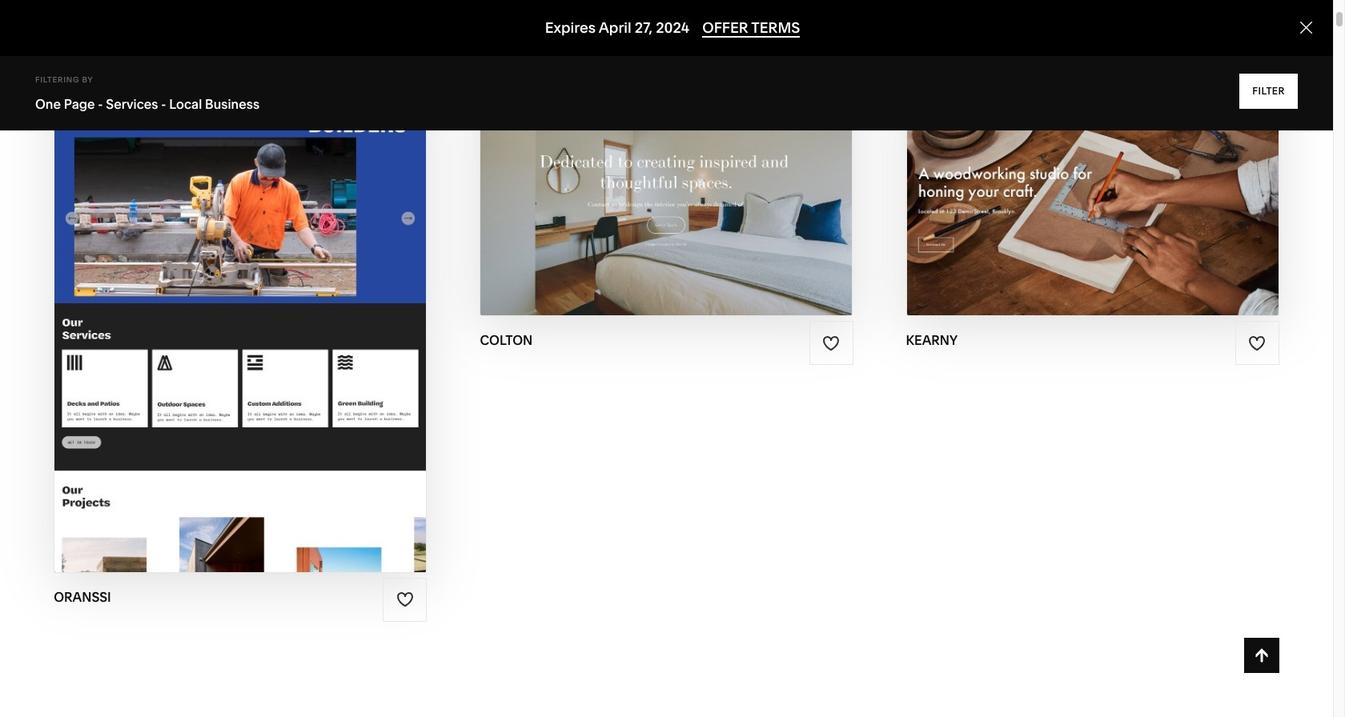 Task type: locate. For each thing, give the bounding box(es) containing it.
colton image
[[481, 77, 853, 316]]

oranssi image
[[55, 77, 426, 572]]

kearny image
[[907, 77, 1279, 316]]

back to top image
[[1253, 647, 1271, 665]]

add colton to your favorites list image
[[823, 335, 840, 352]]



Task type: describe. For each thing, give the bounding box(es) containing it.
add oranssi to your favorites list image
[[396, 591, 414, 609]]



Task type: vqa. For each thing, say whether or not it's contained in the screenshot.
Add Kearny to your favorites list icon at right top
no



